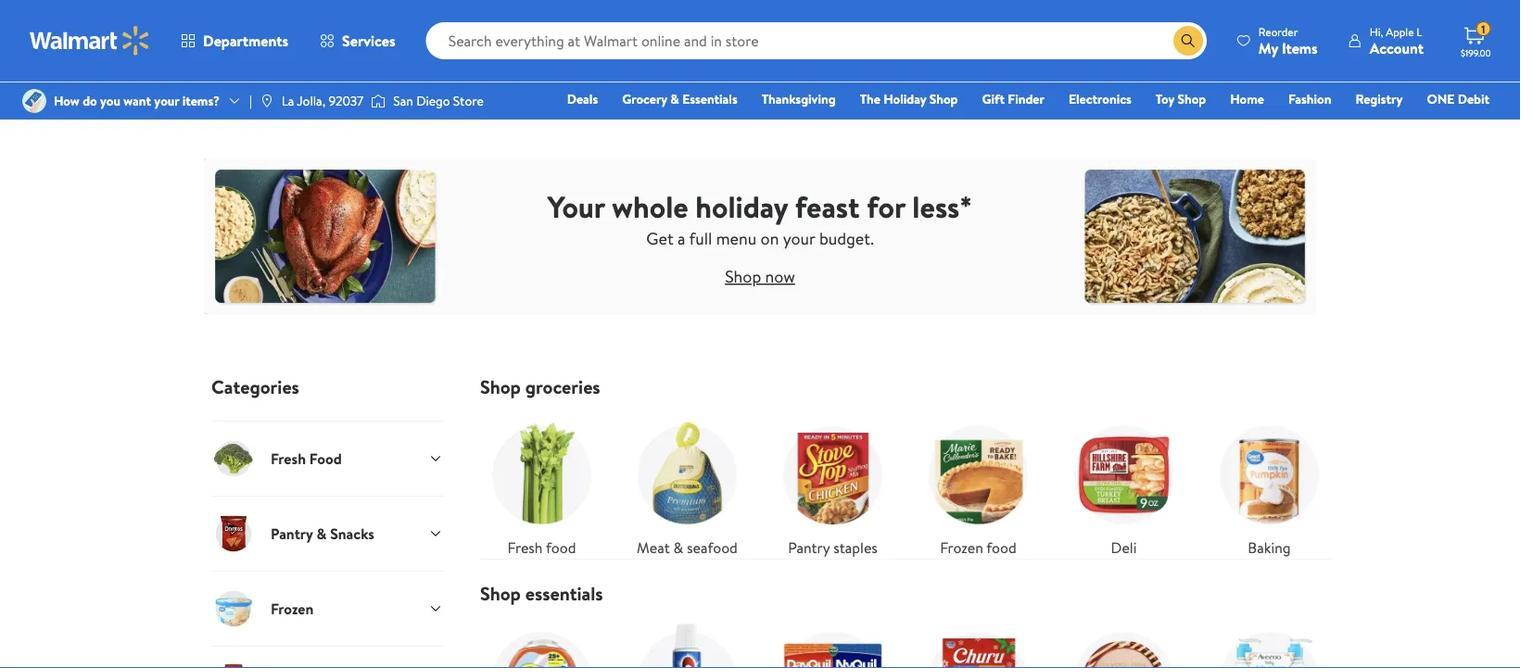 Task type: vqa. For each thing, say whether or not it's contained in the screenshot.
whole at the left top of page
yes



Task type: describe. For each thing, give the bounding box(es) containing it.
Walmart Site-Wide search field
[[426, 22, 1207, 59]]

list for shop essentials
[[469, 605, 1342, 668]]

hi,
[[1370, 24, 1383, 39]]

Search search field
[[426, 22, 1207, 59]]

$199.00
[[1461, 46, 1491, 59]]

groceries
[[525, 374, 600, 400]]

la jolla, 92037
[[282, 92, 364, 110]]

holiday
[[696, 186, 788, 227]]

items?
[[182, 92, 220, 110]]

seafood
[[687, 538, 738, 558]]

get
[[646, 227, 674, 250]]

reorder
[[1259, 24, 1298, 39]]

reorder my items
[[1259, 24, 1318, 58]]

fresh for fresh food
[[508, 538, 543, 558]]

frozen for frozen
[[271, 599, 314, 619]]

now
[[765, 265, 795, 288]]

thanksgiving
[[762, 90, 836, 108]]

do
[[83, 92, 97, 110]]

the holiday shop
[[860, 90, 958, 108]]

& for snacks
[[317, 524, 327, 544]]

search icon image
[[1181, 33, 1196, 48]]

1
[[1481, 21, 1485, 37]]

one debit walmart+
[[1427, 90, 1490, 134]]

menu
[[716, 227, 757, 250]]

apple
[[1386, 24, 1414, 39]]

debit
[[1458, 90, 1490, 108]]

on
[[761, 227, 779, 250]]

budget.
[[819, 227, 874, 250]]

how
[[54, 92, 80, 110]]

thanksgiving link
[[753, 89, 844, 109]]

electronics link
[[1060, 89, 1140, 109]]

whole
[[612, 186, 688, 227]]

shop for essentials
[[480, 581, 521, 607]]

shop now link
[[725, 265, 795, 288]]

deli link
[[1062, 413, 1186, 559]]

registry link
[[1347, 89, 1411, 109]]

frozen food
[[940, 538, 1017, 558]]

store
[[453, 92, 484, 110]]

registry
[[1356, 90, 1403, 108]]

services
[[342, 31, 395, 51]]

services button
[[304, 19, 411, 63]]

one
[[1427, 90, 1455, 108]]

walmart+ link
[[1426, 115, 1498, 135]]

fresh food
[[508, 538, 576, 558]]

you
[[100, 92, 120, 110]]

home
[[1230, 90, 1264, 108]]

beverages image
[[211, 662, 256, 668]]

shop now
[[725, 265, 795, 288]]

92037
[[329, 92, 364, 110]]

diego
[[416, 92, 450, 110]]

deli
[[1111, 538, 1137, 558]]

toy shop
[[1156, 90, 1206, 108]]

frozen food link
[[917, 413, 1040, 559]]

gift finder link
[[974, 89, 1053, 109]]

departments
[[203, 31, 288, 51]]

& for essentials
[[671, 90, 679, 108]]

want
[[124, 92, 151, 110]]

fashion
[[1288, 90, 1331, 108]]

departments button
[[165, 19, 304, 63]]

pantry for pantry & snacks
[[271, 524, 313, 544]]

meat & seafood
[[637, 538, 738, 558]]

fresh food button
[[211, 421, 443, 496]]

fresh food link
[[480, 413, 603, 559]]

a
[[678, 227, 686, 250]]

baking
[[1248, 538, 1291, 558]]

 image for how
[[22, 89, 46, 113]]

essentials
[[682, 90, 738, 108]]

shop for groceries
[[480, 374, 521, 400]]

items
[[1282, 38, 1318, 58]]

gift
[[982, 90, 1005, 108]]

full
[[689, 227, 712, 250]]

list for shop groceries
[[469, 399, 1342, 559]]

walmart+
[[1434, 116, 1490, 134]]

the holiday shop link
[[852, 89, 966, 109]]

san diego store
[[393, 92, 484, 110]]



Task type: locate. For each thing, give the bounding box(es) containing it.
1 horizontal spatial fresh
[[508, 538, 543, 558]]

staples
[[834, 538, 878, 558]]

walmart image
[[30, 26, 150, 56]]

& inside dropdown button
[[317, 524, 327, 544]]

list containing fresh food
[[469, 399, 1342, 559]]

1 list from the top
[[469, 399, 1342, 559]]

0 vertical spatial frozen
[[940, 538, 983, 558]]

san
[[393, 92, 413, 110]]

1 horizontal spatial pantry
[[788, 538, 830, 558]]

fresh inside dropdown button
[[271, 448, 306, 469]]

fresh food
[[271, 448, 342, 469]]

categories
[[211, 374, 299, 400]]

1 horizontal spatial food
[[987, 538, 1017, 558]]

pantry staples link
[[771, 413, 894, 559]]

1 vertical spatial list
[[469, 605, 1342, 668]]

deals link
[[559, 89, 606, 109]]

 image
[[22, 89, 46, 113], [371, 92, 386, 110]]

hi, apple l account
[[1370, 24, 1424, 58]]

baking link
[[1208, 413, 1331, 559]]

fresh left food
[[271, 448, 306, 469]]

shop down "fresh food" on the left bottom of page
[[480, 581, 521, 607]]

 image left 'san'
[[371, 92, 386, 110]]

feast
[[795, 186, 860, 227]]

your whole holiday feast for less* get a full menu on your budget.
[[548, 186, 972, 250]]

frozen
[[940, 538, 983, 558], [271, 599, 314, 619]]

fashion link
[[1280, 89, 1340, 109]]

shop for now
[[725, 265, 761, 288]]

0 horizontal spatial fresh
[[271, 448, 306, 469]]

shop groceries
[[480, 374, 600, 400]]

0 horizontal spatial pantry
[[271, 524, 313, 544]]

shop
[[930, 90, 958, 108], [1178, 90, 1206, 108], [725, 265, 761, 288], [480, 374, 521, 400], [480, 581, 521, 607]]

1 vertical spatial your
[[783, 227, 815, 250]]

home link
[[1222, 89, 1273, 109]]

la
[[282, 92, 294, 110]]

food
[[546, 538, 576, 558], [987, 538, 1017, 558]]

&
[[671, 90, 679, 108], [317, 524, 327, 544], [673, 538, 683, 558]]

your
[[154, 92, 179, 110], [783, 227, 815, 250]]

0 vertical spatial your
[[154, 92, 179, 110]]

0 horizontal spatial  image
[[22, 89, 46, 113]]

1 horizontal spatial frozen
[[940, 538, 983, 558]]

shop right the 'toy'
[[1178, 90, 1206, 108]]

0 vertical spatial fresh
[[271, 448, 306, 469]]

& right meat
[[673, 538, 683, 558]]

2 food from the left
[[987, 538, 1017, 558]]

shop essentials
[[480, 581, 603, 607]]

how do you want your items?
[[54, 92, 220, 110]]

account
[[1370, 38, 1424, 58]]

my
[[1259, 38, 1278, 58]]

 image left how
[[22, 89, 46, 113]]

pantry & snacks
[[271, 524, 374, 544]]

your right on
[[783, 227, 815, 250]]

one debit link
[[1419, 89, 1498, 109]]

shop inside the holiday shop link
[[930, 90, 958, 108]]

1 vertical spatial fresh
[[508, 538, 543, 558]]

fresh
[[271, 448, 306, 469], [508, 538, 543, 558]]

pantry & snacks button
[[211, 496, 443, 571]]

pantry inside dropdown button
[[271, 524, 313, 544]]

0 horizontal spatial frozen
[[271, 599, 314, 619]]

& left snacks
[[317, 524, 327, 544]]

grocery
[[622, 90, 667, 108]]

shop left now
[[725, 265, 761, 288]]

frozen for frozen food
[[940, 538, 983, 558]]

deals
[[567, 90, 598, 108]]

essentials
[[525, 581, 603, 607]]

snacks
[[330, 524, 374, 544]]

toy shop link
[[1147, 89, 1215, 109]]

l
[[1417, 24, 1422, 39]]

0 horizontal spatial your
[[154, 92, 179, 110]]

food
[[309, 448, 342, 469]]

food for fresh food
[[546, 538, 576, 558]]

for
[[867, 186, 905, 227]]

fresh for fresh food
[[271, 448, 306, 469]]

your right want
[[154, 92, 179, 110]]

& right grocery
[[671, 90, 679, 108]]

& for seafood
[[673, 538, 683, 558]]

2 list from the top
[[469, 605, 1342, 668]]

meat
[[637, 538, 670, 558]]

your
[[548, 186, 605, 227]]

pantry for pantry staples
[[788, 538, 830, 558]]

1 horizontal spatial  image
[[371, 92, 386, 110]]

fresh up shop essentials
[[508, 538, 543, 558]]

1 vertical spatial frozen
[[271, 599, 314, 619]]

your inside your whole holiday feast for less* get a full menu on your budget.
[[783, 227, 815, 250]]

 image for san
[[371, 92, 386, 110]]

pantry left the staples
[[788, 538, 830, 558]]

meat & seafood link
[[626, 413, 749, 559]]

shop inside toy shop link
[[1178, 90, 1206, 108]]

food inside fresh food link
[[546, 538, 576, 558]]

1 food from the left
[[546, 538, 576, 558]]

list
[[469, 399, 1342, 559], [469, 605, 1342, 668]]

grocery & essentials
[[622, 90, 738, 108]]

shop right holiday
[[930, 90, 958, 108]]

your whole holiday feast for less. get a full menu on your budget. shop now. image
[[204, 157, 1316, 316]]

0 vertical spatial list
[[469, 399, 1342, 559]]

food inside frozen food link
[[987, 538, 1017, 558]]

 image
[[259, 94, 274, 108]]

0 horizontal spatial food
[[546, 538, 576, 558]]

finder
[[1008, 90, 1045, 108]]

pantry left snacks
[[271, 524, 313, 544]]

pantry staples
[[788, 538, 878, 558]]

frozen button
[[211, 571, 443, 646]]

frozen inside dropdown button
[[271, 599, 314, 619]]

food for frozen food
[[987, 538, 1017, 558]]

holiday
[[884, 90, 926, 108]]

|
[[249, 92, 252, 110]]

jolla,
[[297, 92, 325, 110]]

gift finder
[[982, 90, 1045, 108]]

shop left the groceries
[[480, 374, 521, 400]]

electronics
[[1069, 90, 1132, 108]]

1 horizontal spatial your
[[783, 227, 815, 250]]

the
[[860, 90, 880, 108]]

grocery & essentials link
[[614, 89, 746, 109]]

less*
[[912, 186, 972, 227]]



